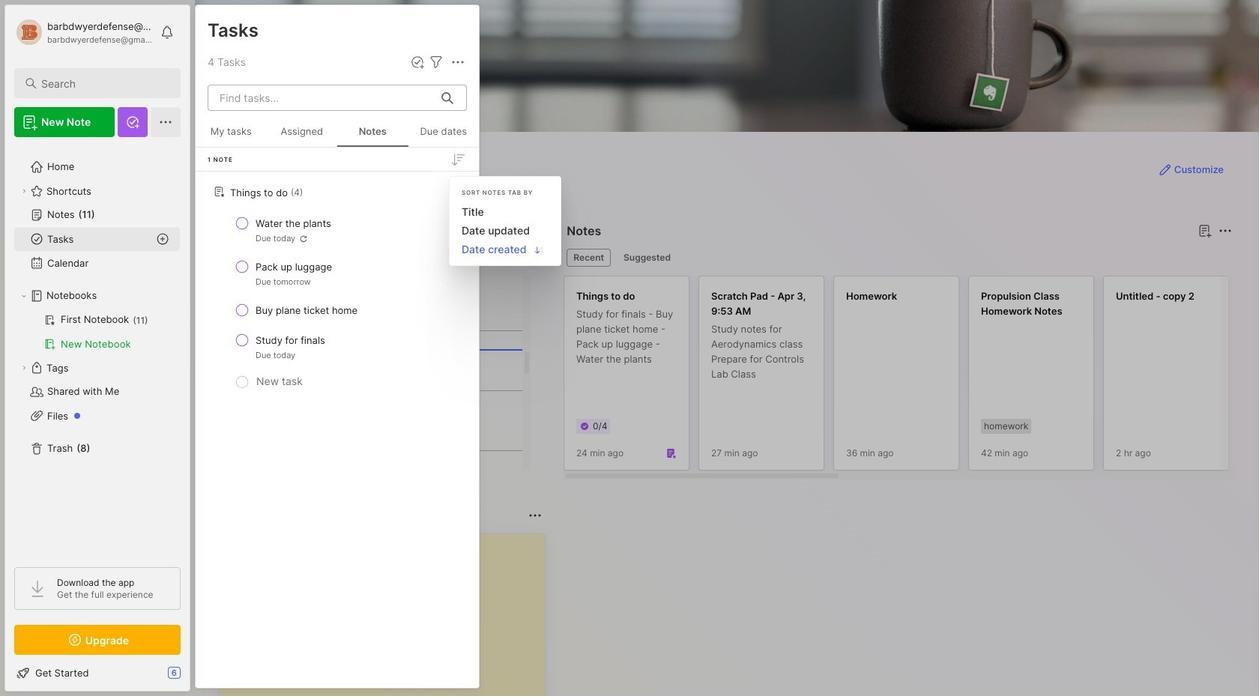 Task type: describe. For each thing, give the bounding box(es) containing it.
buy plane ticket home 3 cell
[[256, 303, 358, 318]]

Sort options field
[[449, 150, 467, 168]]

new task image
[[410, 55, 425, 70]]

click to collapse image
[[189, 669, 201, 687]]

tree inside 'main' element
[[5, 146, 190, 554]]

Filter tasks field
[[427, 53, 445, 71]]

Start writing… text field
[[232, 535, 545, 697]]

4 row from the top
[[202, 327, 473, 367]]

2 row from the top
[[202, 253, 473, 294]]

water the plants 1 cell
[[256, 216, 331, 231]]

1 tab from the left
[[567, 249, 611, 267]]

Find tasks… text field
[[211, 85, 433, 110]]

0 horizontal spatial row group
[[196, 178, 479, 393]]

Account field
[[14, 17, 153, 47]]



Task type: locate. For each thing, give the bounding box(es) containing it.
tree
[[5, 146, 190, 554]]

none search field inside 'main' element
[[41, 74, 167, 92]]

more actions and view options image
[[449, 53, 467, 71]]

row up study for finals 4 cell
[[202, 297, 473, 324]]

1 row from the top
[[202, 210, 473, 250]]

group inside tree
[[14, 308, 180, 356]]

row up pack up luggage 2 cell
[[202, 210, 473, 250]]

None search field
[[41, 74, 167, 92]]

0 horizontal spatial tab
[[567, 249, 611, 267]]

main element
[[0, 0, 195, 697]]

row
[[202, 210, 473, 250], [202, 253, 473, 294], [202, 297, 473, 324], [202, 327, 473, 367]]

3 row from the top
[[202, 297, 473, 324]]

Help and Learning task checklist field
[[5, 661, 190, 685]]

row up buy plane ticket home 3 cell
[[202, 253, 473, 294]]

study for finals 4 cell
[[256, 333, 325, 348]]

expand tags image
[[19, 364, 28, 373]]

pack up luggage 2 cell
[[256, 259, 332, 274]]

2 tab from the left
[[617, 249, 678, 267]]

1 horizontal spatial row group
[[564, 276, 1260, 480]]

group
[[14, 308, 180, 356]]

expand notebooks image
[[19, 292, 28, 301]]

Search text field
[[41, 76, 167, 91]]

1 horizontal spatial tab
[[617, 249, 678, 267]]

filter tasks image
[[427, 53, 445, 71]]

tab list
[[567, 249, 1230, 267]]

dropdown list menu
[[450, 202, 561, 259]]

More actions and view options field
[[445, 53, 467, 71]]

row down buy plane ticket home 3 cell
[[202, 327, 473, 367]]

row group
[[196, 178, 479, 393], [564, 276, 1260, 480]]

tab
[[567, 249, 611, 267], [617, 249, 678, 267]]



Task type: vqa. For each thing, say whether or not it's contained in the screenshot.
Main element
yes



